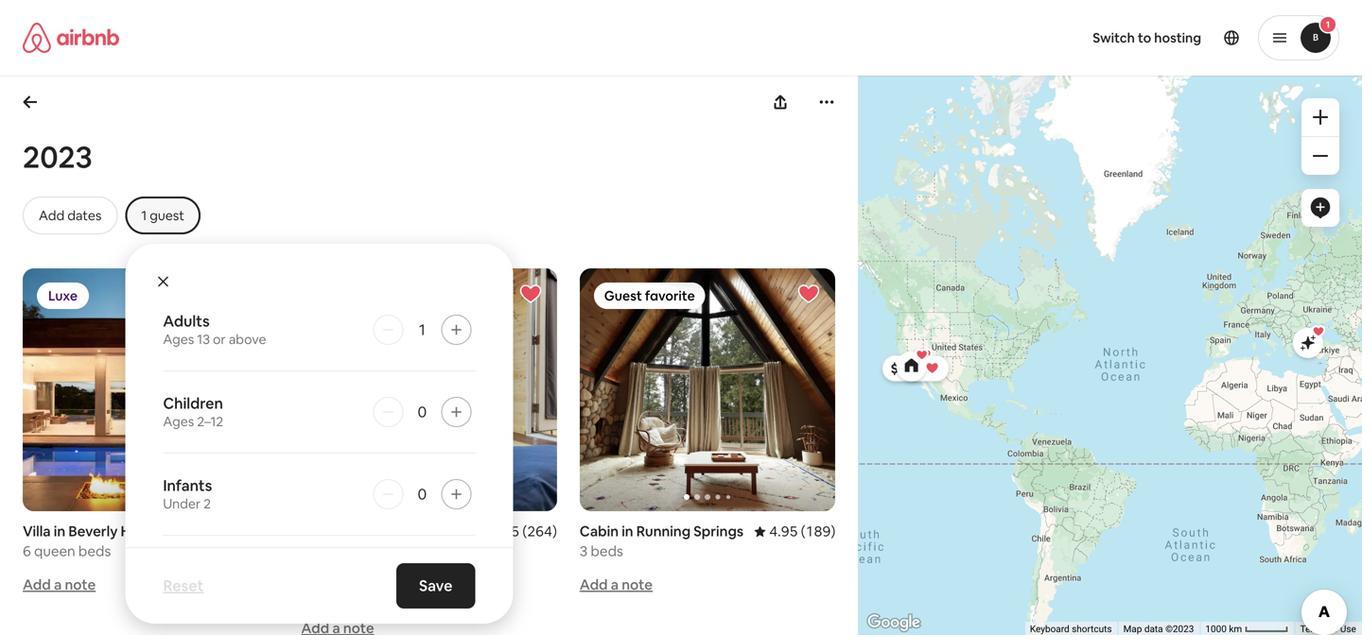 Task type: vqa. For each thing, say whether or not it's contained in the screenshot.
away in MEMPHIS, TENNESSEE 332 MILES AWAY DEC 21 – 26 $748 NIGHT
no



Task type: locate. For each thing, give the bounding box(es) containing it.
3 inside cabin in running springs 3 beds
[[580, 542, 588, 561]]

group for tiny home in aguanga
[[301, 269, 557, 512]]

infants under 2
[[163, 476, 212, 513]]

add down cabin
[[580, 576, 608, 594]]

0 vertical spatial 0
[[418, 402, 427, 422]]

2 beds from the left
[[312, 542, 345, 561]]

terms of use
[[1301, 624, 1356, 635]]

1 vertical spatial ages
[[163, 413, 194, 430]]

2 add a note button from the left
[[580, 576, 653, 594]]

1 inside dialog
[[419, 320, 425, 340]]

4.95 out of 5 average rating,  189 reviews image
[[754, 523, 835, 541]]

add
[[23, 576, 51, 594], [580, 576, 608, 594]]

1 horizontal spatial 1
[[419, 320, 425, 340]]

2 in from the left
[[373, 523, 385, 541]]

ages left 13
[[163, 331, 194, 348]]

dialog containing adults
[[125, 244, 513, 624]]

1 0 from the top
[[418, 402, 427, 422]]

1 group from the left
[[23, 269, 278, 512]]

3 left –
[[456, 562, 464, 581]]

in inside cabin in running springs 3 beds
[[622, 523, 633, 541]]

1 add a note button from the left
[[23, 576, 96, 594]]

3 in from the left
[[622, 523, 633, 541]]

note down queen at the left bottom of page
[[65, 576, 96, 594]]

4.95
[[491, 523, 519, 541], [769, 523, 798, 541]]

save button
[[396, 564, 475, 609]]

beds down beverly
[[78, 542, 111, 561]]

a for 6 queen beds
[[54, 576, 62, 594]]

1 add a note from the left
[[23, 576, 96, 594]]

1 a from the left
[[54, 576, 62, 594]]

beds down tiny
[[312, 542, 345, 561]]

total
[[413, 588, 443, 606]]

2 horizontal spatial beds
[[591, 542, 623, 561]]

in inside villa in beverly hills 6 queen beds
[[54, 523, 65, 541]]

in inside tiny home in aguanga 3 beds saved for dec 3 – 8 $947 total
[[373, 523, 385, 541]]

remove from wishlist: cabin in running springs image
[[798, 283, 820, 306]]

ages inside children ages 2–12
[[163, 413, 194, 430]]

dec
[[427, 562, 453, 581]]

1 horizontal spatial add a note
[[580, 576, 653, 594]]

add a note down cabin
[[580, 576, 653, 594]]

1 vertical spatial 0
[[418, 485, 427, 504]]

1 horizontal spatial add a note button
[[580, 576, 653, 594]]

0 vertical spatial ages
[[163, 331, 194, 348]]

2 a from the left
[[611, 576, 619, 594]]

3 down tiny
[[301, 542, 309, 561]]

4.95 left "(189)"
[[769, 523, 798, 541]]

add a note for 6 queen beds
[[23, 576, 96, 594]]

3
[[301, 542, 309, 561], [580, 542, 588, 561], [456, 562, 464, 581]]

1
[[141, 207, 147, 224], [419, 320, 425, 340]]

2 add a note from the left
[[580, 576, 653, 594]]

1 horizontal spatial add
[[580, 576, 608, 594]]

3 group from the left
[[580, 269, 835, 512]]

cabin in running springs 3 beds
[[580, 523, 744, 561]]

1 for 1
[[419, 320, 425, 340]]

2 note from the left
[[622, 576, 653, 594]]

1 horizontal spatial group
[[301, 269, 557, 512]]

in up queen at the left bottom of page
[[54, 523, 65, 541]]

0 horizontal spatial in
[[54, 523, 65, 541]]

$161 button
[[882, 355, 949, 382]]

0 horizontal spatial add
[[23, 576, 51, 594]]

zoom out image
[[1313, 149, 1328, 164]]

add a note button down queen at the left bottom of page
[[23, 576, 96, 594]]

adults
[[163, 312, 210, 331]]

0
[[418, 402, 427, 422], [418, 485, 427, 504]]

a
[[54, 576, 62, 594], [611, 576, 619, 594]]

note for 6 queen beds
[[65, 576, 96, 594]]

hills
[[121, 523, 148, 541]]

4.95 left (264)
[[491, 523, 519, 541]]

beds down cabin
[[591, 542, 623, 561]]

4.95 for 4.95 (264)
[[491, 523, 519, 541]]

a down queen at the left bottom of page
[[54, 576, 62, 594]]

saved
[[362, 562, 401, 581]]

0 for children
[[418, 402, 427, 422]]

beds inside cabin in running springs 3 beds
[[591, 542, 623, 561]]

ages
[[163, 331, 194, 348], [163, 413, 194, 430]]

above
[[229, 331, 266, 348]]

queen
[[34, 542, 75, 561]]

1 inside dropdown button
[[141, 207, 147, 224]]

1 in from the left
[[54, 523, 65, 541]]

add a note down queen at the left bottom of page
[[23, 576, 96, 594]]

in
[[54, 523, 65, 541], [373, 523, 385, 541], [622, 523, 633, 541]]

1 add from the left
[[23, 576, 51, 594]]

1 vertical spatial 1
[[419, 320, 425, 340]]

0 horizontal spatial note
[[65, 576, 96, 594]]

tiny
[[301, 523, 329, 541]]

0 horizontal spatial a
[[54, 576, 62, 594]]

0 horizontal spatial add a note
[[23, 576, 96, 594]]

1 beds from the left
[[78, 542, 111, 561]]

2 4.95 from the left
[[769, 523, 798, 541]]

note
[[65, 576, 96, 594], [622, 576, 653, 594]]

in for villa
[[54, 523, 65, 541]]

ages inside adults ages 13 or above
[[163, 331, 194, 348]]

dialog
[[125, 244, 513, 624]]

children ages 2–12
[[163, 394, 223, 430]]

0 horizontal spatial 4.95
[[491, 523, 519, 541]]

$947 total button
[[378, 588, 443, 606]]

4.95 for 4.95 (189)
[[769, 523, 798, 541]]

beds
[[78, 542, 111, 561], [312, 542, 345, 561], [591, 542, 623, 561]]

a down cabin
[[611, 576, 619, 594]]

terms
[[1301, 624, 1327, 635]]

1000
[[1206, 624, 1227, 635]]

$161
[[891, 360, 918, 377]]

0 horizontal spatial add a note button
[[23, 576, 96, 594]]

(264)
[[523, 523, 557, 541]]

in right cabin
[[622, 523, 633, 541]]

2023
[[23, 137, 92, 177]]

add a note
[[23, 576, 96, 594], [580, 576, 653, 594]]

2 horizontal spatial group
[[580, 269, 835, 512]]

1 4.95 from the left
[[491, 523, 519, 541]]

beds inside tiny home in aguanga 3 beds saved for dec 3 – 8 $947 total
[[312, 542, 345, 561]]

2 ages from the top
[[163, 413, 194, 430]]

in right home
[[373, 523, 385, 541]]

add a note button down cabin
[[580, 576, 653, 594]]

under
[[163, 496, 201, 513]]

ages left 2–12
[[163, 413, 194, 430]]

0 horizontal spatial group
[[23, 269, 278, 512]]

0 vertical spatial 1
[[141, 207, 147, 224]]

1 horizontal spatial 4.95
[[769, 523, 798, 541]]

2 0 from the top
[[418, 485, 427, 504]]

add a note button for 3 beds
[[580, 576, 653, 594]]

1 ages from the top
[[163, 331, 194, 348]]

2 add from the left
[[580, 576, 608, 594]]

1 horizontal spatial in
[[373, 523, 385, 541]]

2 horizontal spatial 3
[[580, 542, 588, 561]]

add a note button
[[23, 576, 96, 594], [580, 576, 653, 594]]

1 horizontal spatial note
[[622, 576, 653, 594]]

0 horizontal spatial 3
[[301, 542, 309, 561]]

1 horizontal spatial beds
[[312, 542, 345, 561]]

beverly
[[68, 523, 118, 541]]

2 group from the left
[[301, 269, 557, 512]]

0 horizontal spatial beds
[[78, 542, 111, 561]]

1 horizontal spatial a
[[611, 576, 619, 594]]

–
[[467, 562, 474, 581]]

note down cabin in running springs 3 beds
[[622, 576, 653, 594]]

group
[[23, 269, 278, 512], [301, 269, 557, 512], [580, 269, 835, 512]]

add down the 6
[[23, 576, 51, 594]]

terms of use link
[[1301, 624, 1356, 635]]

3 down cabin
[[580, 542, 588, 561]]

3 beds from the left
[[591, 542, 623, 561]]

ages for children
[[163, 413, 194, 430]]

km
[[1229, 624, 1242, 635]]

save
[[419, 577, 452, 596]]

2 horizontal spatial in
[[622, 523, 633, 541]]

1 note from the left
[[65, 576, 96, 594]]

remove from wishlist: tiny home in aguanga image
[[519, 283, 542, 306]]

0 horizontal spatial 1
[[141, 207, 147, 224]]



Task type: describe. For each thing, give the bounding box(es) containing it.
1 horizontal spatial 3
[[456, 562, 464, 581]]

or
[[213, 331, 226, 348]]

a for 3 beds
[[611, 576, 619, 594]]

4.95 (189)
[[769, 523, 835, 541]]

add a note button for 6 queen beds
[[23, 576, 96, 594]]

1000 km
[[1206, 624, 1245, 635]]

map
[[1124, 624, 1142, 635]]

infants
[[163, 476, 212, 496]]

tiny home in aguanga 3 beds saved for dec 3 – 8 $947 total
[[301, 523, 486, 606]]

2
[[204, 496, 211, 513]]

1000 km button
[[1200, 622, 1295, 636]]

3 for cabin
[[580, 542, 588, 561]]

home
[[332, 523, 370, 541]]

4.95 out of 5 average rating,  264 reviews image
[[476, 523, 557, 541]]

$947
[[378, 588, 410, 606]]

4.95 (264)
[[491, 523, 557, 541]]

for
[[405, 562, 424, 581]]

add for 3 beds
[[580, 576, 608, 594]]

cabin
[[580, 523, 619, 541]]

13
[[197, 331, 210, 348]]

1 guest
[[141, 207, 184, 224]]

1 for 1 guest
[[141, 207, 147, 224]]

google map
including 3 saved stays. region
[[746, 0, 1362, 636]]

add a place to the map image
[[1309, 197, 1332, 219]]

in for cabin
[[622, 523, 633, 541]]

adults ages 13 or above
[[163, 312, 266, 348]]

reset button
[[154, 568, 213, 605]]

3 for tiny
[[301, 542, 309, 561]]

zoom in image
[[1313, 110, 1328, 125]]

beds for tiny
[[312, 542, 345, 561]]

guest
[[150, 207, 184, 224]]

keyboard shortcuts
[[1030, 624, 1112, 635]]

keyboard shortcuts button
[[1030, 623, 1112, 636]]

0 for infants
[[418, 485, 427, 504]]

villa in beverly hills 6 queen beds
[[23, 523, 148, 561]]

2–12
[[197, 413, 223, 430]]

running
[[636, 523, 691, 541]]

of
[[1329, 624, 1338, 635]]

use
[[1340, 624, 1356, 635]]

1 guest button
[[125, 197, 200, 235]]

map data ©2023
[[1124, 624, 1194, 635]]

add for 6 queen beds
[[23, 576, 51, 594]]

google image
[[863, 611, 925, 636]]

beds for cabin
[[591, 542, 623, 561]]

©2023
[[1166, 624, 1194, 635]]

data
[[1145, 624, 1163, 635]]

villa
[[23, 523, 51, 541]]

aguanga
[[388, 523, 448, 541]]

reset
[[163, 577, 203, 596]]

keyboard
[[1030, 624, 1070, 635]]

springs
[[694, 523, 744, 541]]

ages for adults
[[163, 331, 194, 348]]

note for 3 beds
[[622, 576, 653, 594]]

6
[[23, 542, 31, 561]]

group for villa in beverly hills
[[23, 269, 278, 512]]

children
[[163, 394, 223, 413]]

(189)
[[801, 523, 835, 541]]

shortcuts
[[1072, 624, 1112, 635]]

8
[[477, 562, 486, 581]]

profile element
[[704, 0, 1339, 76]]

add a note for 3 beds
[[580, 576, 653, 594]]

beds inside villa in beverly hills 6 queen beds
[[78, 542, 111, 561]]

group for cabin in running springs
[[580, 269, 835, 512]]



